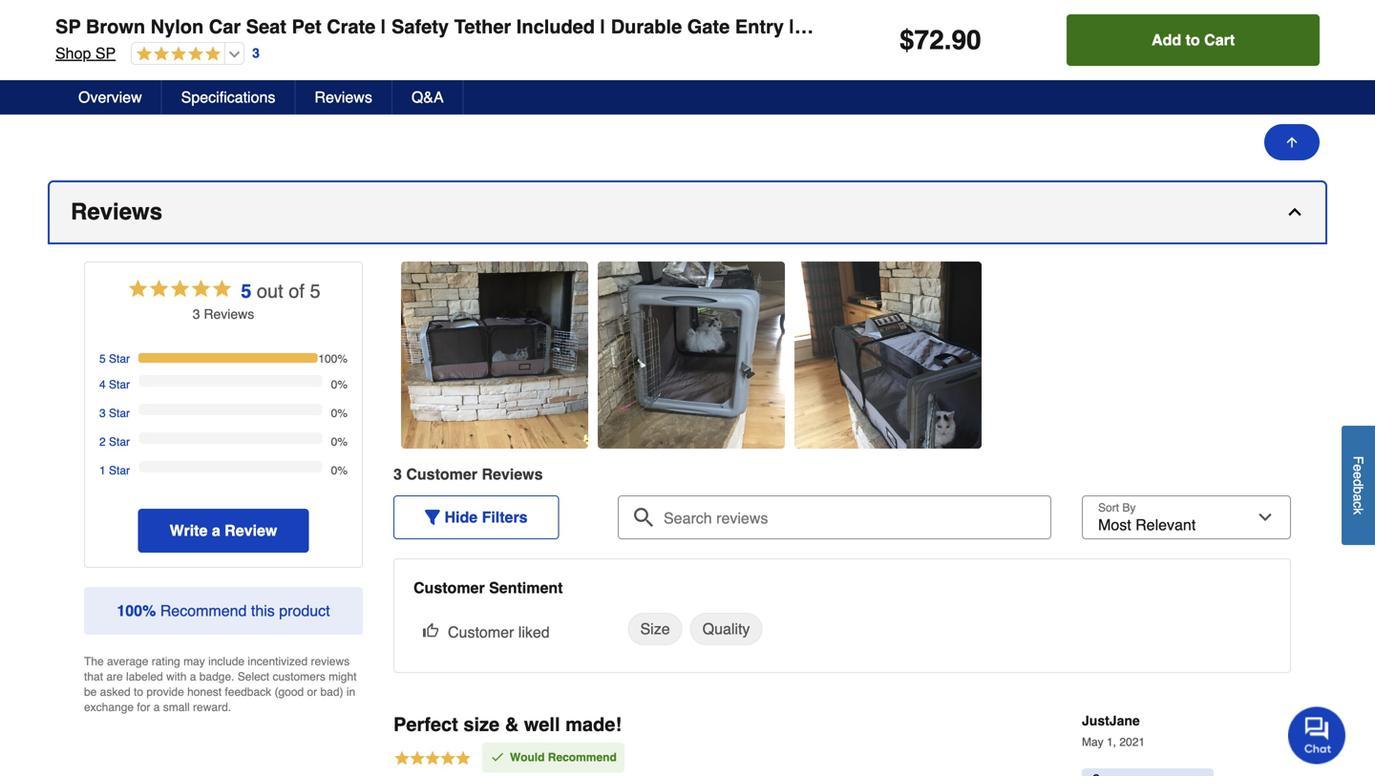 Task type: vqa. For each thing, say whether or not it's contained in the screenshot.
the Mesh
yes



Task type: describe. For each thing, give the bounding box(es) containing it.
star for 2 star
[[109, 435, 130, 449]]

2 vertical spatial 5 stars image
[[393, 750, 472, 770]]

gate
[[687, 16, 730, 38]]

arrow up image
[[1284, 135, 1300, 150]]

ca residents: prop 65 warning(s)
[[85, 64, 271, 77]]

exchange
[[84, 701, 134, 714]]

pet
[[292, 16, 321, 38]]

bad)
[[320, 686, 343, 699]]

provide
[[146, 686, 184, 699]]

nylon
[[151, 16, 204, 38]]

adjustable
[[977, 16, 1074, 38]]

customer sentiment
[[413, 579, 563, 597]]

leash
[[1160, 16, 1215, 38]]

a inside button
[[1351, 494, 1366, 501]]

filters
[[482, 508, 528, 526]]

3 | from the left
[[789, 16, 795, 38]]

(good
[[275, 686, 304, 699]]

2021
[[1119, 736, 1145, 749]]

customers
[[273, 670, 325, 684]]

of
[[289, 280, 305, 302]]

hide filters
[[444, 508, 528, 526]]

sides
[[910, 16, 961, 38]]

size inside button
[[640, 620, 670, 638]]

Search reviews text field
[[625, 496, 1044, 528]]

1,
[[1107, 736, 1116, 749]]

3 for 3 star
[[99, 407, 106, 420]]

3 uploaded image image from the left
[[794, 346, 982, 365]]

durable
[[611, 16, 682, 38]]

1 uploaded image image from the left
[[401, 346, 588, 365]]

overview
[[78, 88, 142, 106]]

reviews
[[311, 655, 350, 668]]

quality
[[702, 620, 750, 638]]

star for 3 star
[[109, 407, 130, 420]]

65
[[195, 64, 208, 77]]

0 vertical spatial customer
[[406, 465, 477, 483]]

asked
[[100, 686, 131, 699]]

in
[[346, 686, 355, 699]]

4
[[99, 378, 106, 391]]

c
[[1351, 501, 1366, 508]]

mesh
[[800, 16, 849, 38]]

safety
[[392, 16, 449, 38]]

include
[[208, 655, 245, 668]]

prop
[[166, 64, 192, 77]]

100%
[[318, 352, 348, 366]]

justjane may 1, 2021
[[1082, 713, 1145, 749]]

seat
[[246, 16, 286, 38]]

a down "may"
[[190, 670, 196, 684]]

the
[[84, 655, 104, 668]]

2 | from the left
[[600, 16, 606, 38]]

review inside 5 out of 5 3 review s
[[204, 306, 248, 322]]

1 horizontal spatial s
[[534, 465, 543, 483]]

1 vertical spatial 5 stars image
[[126, 277, 233, 305]]

customer for customer sentiment
[[413, 579, 485, 597]]

feedback
[[225, 686, 271, 699]]

verified purchaser icon image
[[1090, 774, 1105, 776]]

overview button
[[59, 80, 162, 115]]

2 e from the top
[[1351, 472, 1366, 479]]

1
[[99, 464, 106, 477]]

filter image
[[425, 510, 440, 525]]

that
[[84, 670, 103, 684]]

perfect
[[393, 714, 458, 736]]

quality button
[[690, 613, 762, 645]]

q&a button
[[392, 80, 464, 115]]

may
[[183, 655, 205, 668]]

liked
[[518, 624, 550, 641]]

would
[[510, 751, 545, 764]]

3 customer review s
[[393, 465, 543, 483]]

customer liked
[[448, 624, 550, 641]]

ca
[[85, 64, 101, 77]]

chevron up image
[[1285, 202, 1304, 221]]

1 vertical spatial sp
[[95, 44, 116, 62]]

with
[[166, 670, 187, 684]]

add to cart button
[[1067, 14, 1320, 66]]

reviews for reviews button to the top
[[315, 88, 372, 106]]

2 horizontal spatial 5
[[310, 280, 320, 302]]

cart
[[1204, 31, 1235, 49]]

hide filters button
[[393, 496, 559, 539]]

car
[[209, 16, 241, 38]]

badge.
[[199, 670, 234, 684]]

0% for 2 star
[[331, 435, 348, 449]]

select
[[238, 670, 269, 684]]

0 vertical spatial sp
[[55, 16, 81, 38]]

be
[[84, 686, 97, 699]]

star for 5 star
[[109, 352, 130, 366]]

out
[[257, 280, 283, 302]]

s inside 5 out of 5 3 review s
[[248, 306, 254, 322]]

0% for 1 star
[[331, 464, 348, 477]]

a right for
[[153, 701, 160, 714]]

.
[[944, 25, 952, 55]]

d
[[1351, 479, 1366, 487]]

1 e from the top
[[1351, 464, 1366, 472]]

&
[[505, 714, 519, 736]]

or
[[307, 686, 317, 699]]

small
[[163, 701, 190, 714]]

star for 1 star
[[109, 464, 130, 477]]

might
[[329, 670, 357, 684]]

0% for 4 star
[[331, 378, 348, 391]]

warning(s)
[[211, 64, 271, 77]]



Task type: locate. For each thing, give the bounding box(es) containing it.
a inside button
[[212, 522, 220, 539]]

q&a
[[411, 88, 444, 106]]

5
[[241, 280, 251, 302], [310, 280, 320, 302], [99, 352, 106, 366]]

1 star
[[99, 464, 130, 477]]

0 vertical spatial size
[[640, 620, 670, 638]]

recommend down made!
[[548, 751, 617, 764]]

100 % recommend this product
[[117, 602, 330, 620]]

sp brown nylon car seat pet crate | safety tether included | durable gate entry | mesh panel sides | adjustable security leash
[[55, 16, 1215, 38]]

reviews for reviews button to the bottom
[[71, 199, 162, 225]]

f e e d b a c k
[[1351, 456, 1366, 515]]

sp
[[55, 16, 81, 38], [95, 44, 116, 62]]

1 horizontal spatial 5
[[241, 280, 251, 302]]

specifications
[[181, 88, 275, 106]]

0 horizontal spatial to
[[134, 686, 143, 699]]

0 horizontal spatial recommend
[[160, 602, 247, 620]]

| right "crate"
[[381, 16, 386, 38]]

72
[[914, 25, 944, 55]]

residents:
[[104, 64, 163, 77]]

incentivized
[[248, 655, 308, 668]]

reviews button
[[295, 80, 392, 115], [50, 182, 1325, 242]]

1 vertical spatial recommend
[[548, 751, 617, 764]]

panel
[[854, 16, 905, 38]]

review inside button
[[225, 522, 277, 539]]

entry
[[735, 16, 784, 38]]

size left &
[[463, 714, 500, 736]]

| right .
[[966, 16, 972, 38]]

0 horizontal spatial size
[[463, 714, 500, 736]]

5 stars image left out
[[126, 277, 233, 305]]

star right the 2
[[109, 435, 130, 449]]

rating
[[152, 655, 180, 668]]

size left quality
[[640, 620, 670, 638]]

2 vertical spatial customer
[[448, 624, 514, 641]]

size button
[[628, 613, 682, 645]]

recommend
[[160, 602, 247, 620], [548, 751, 617, 764]]

customer up filter image
[[406, 465, 477, 483]]

labeled
[[126, 670, 163, 684]]

0 vertical spatial review
[[204, 306, 248, 322]]

5 for out
[[241, 280, 251, 302]]

certifications
[[112, 18, 197, 33]]

star
[[109, 352, 130, 366], [109, 378, 130, 391], [109, 407, 130, 420], [109, 435, 130, 449], [109, 464, 130, 477]]

sentiment
[[489, 579, 563, 597]]

recommend up "may"
[[160, 602, 247, 620]]

1 vertical spatial reviews button
[[50, 182, 1325, 242]]

1 vertical spatial to
[[134, 686, 143, 699]]

1 horizontal spatial uploaded image image
[[598, 346, 785, 365]]

3 star
[[99, 407, 130, 420]]

this
[[251, 602, 275, 620]]

2 uploaded image image from the left
[[598, 346, 785, 365]]

included
[[516, 16, 595, 38]]

5 stars image down "perfect"
[[393, 750, 472, 770]]

2 vertical spatial review
[[225, 522, 277, 539]]

specifications button
[[162, 80, 295, 115]]

to inside button
[[1186, 31, 1200, 49]]

1 horizontal spatial reviews
[[315, 88, 372, 106]]

write a review button
[[138, 509, 309, 553]]

5 right of at the top
[[310, 280, 320, 302]]

2
[[99, 435, 106, 449]]

customer
[[406, 465, 477, 483], [413, 579, 485, 597], [448, 624, 514, 641]]

add
[[1152, 31, 1181, 49]]

e up b
[[1351, 472, 1366, 479]]

1 0% from the top
[[331, 378, 348, 391]]

4 star
[[99, 378, 130, 391]]

$
[[900, 25, 914, 55]]

0 horizontal spatial uploaded image image
[[401, 346, 588, 365]]

well
[[524, 714, 560, 736]]

thumb up image
[[423, 623, 438, 638]]

a right write
[[212, 522, 220, 539]]

5 left out
[[241, 280, 251, 302]]

5 out of 5 3 review s
[[193, 280, 320, 322]]

2 0% from the top
[[331, 407, 348, 420]]

may
[[1082, 736, 1104, 749]]

hide
[[444, 508, 478, 526]]

k
[[1351, 508, 1366, 515]]

0 horizontal spatial s
[[248, 306, 254, 322]]

1 vertical spatial customer
[[413, 579, 485, 597]]

star up "2 star"
[[109, 407, 130, 420]]

size
[[640, 620, 670, 638], [463, 714, 500, 736]]

a up k
[[1351, 494, 1366, 501]]

5 star from the top
[[109, 464, 130, 477]]

0 vertical spatial reviews button
[[295, 80, 392, 115]]

justjane
[[1082, 713, 1140, 729]]

a
[[1351, 494, 1366, 501], [212, 522, 220, 539], [190, 670, 196, 684], [153, 701, 160, 714]]

1 horizontal spatial to
[[1186, 31, 1200, 49]]

0 horizontal spatial reviews
[[71, 199, 162, 225]]

$ 72 . 90
[[900, 25, 981, 55]]

customer up "thumb up" image
[[413, 579, 485, 597]]

sp up shop on the top of page
[[55, 16, 81, 38]]

90
[[952, 25, 981, 55]]

to up for
[[134, 686, 143, 699]]

e up d
[[1351, 464, 1366, 472]]

0 vertical spatial recommend
[[160, 602, 247, 620]]

1 | from the left
[[381, 16, 386, 38]]

sp up ca
[[95, 44, 116, 62]]

4 0% from the top
[[331, 464, 348, 477]]

honest
[[187, 686, 222, 699]]

customer down customer sentiment
[[448, 624, 514, 641]]

0 vertical spatial s
[[248, 306, 254, 322]]

tether
[[454, 16, 511, 38]]

0 vertical spatial to
[[1186, 31, 1200, 49]]

4 star from the top
[[109, 435, 130, 449]]

f e e d b a c k button
[[1342, 426, 1375, 545]]

1 horizontal spatial sp
[[95, 44, 116, 62]]

4 | from the left
[[966, 16, 972, 38]]

3 0% from the top
[[331, 435, 348, 449]]

1 star from the top
[[109, 352, 130, 366]]

1 horizontal spatial recommend
[[548, 751, 617, 764]]

no
[[394, 62, 411, 77]]

3 inside 5 out of 5 3 review s
[[193, 306, 200, 322]]

0% for 3 star
[[331, 407, 348, 420]]

2 star from the top
[[109, 378, 130, 391]]

0 horizontal spatial sp
[[55, 16, 81, 38]]

| left the mesh
[[789, 16, 795, 38]]

perfect size & well made!
[[393, 714, 622, 736]]

star for 4 star
[[109, 378, 130, 391]]

f
[[1351, 456, 1366, 464]]

1 vertical spatial reviews
[[71, 199, 162, 225]]

shop sp
[[55, 44, 116, 62]]

2 star
[[99, 435, 130, 449]]

1 horizontal spatial size
[[640, 620, 670, 638]]

brown
[[86, 16, 145, 38]]

2 horizontal spatial uploaded image image
[[794, 346, 982, 365]]

shop
[[55, 44, 91, 62]]

0 vertical spatial reviews
[[315, 88, 372, 106]]

5 stars image
[[132, 46, 221, 64], [126, 277, 233, 305], [393, 750, 472, 770]]

1 vertical spatial s
[[534, 465, 543, 483]]

1 vertical spatial size
[[463, 714, 500, 736]]

to right the add
[[1186, 31, 1200, 49]]

3 star from the top
[[109, 407, 130, 420]]

made!
[[565, 714, 622, 736]]

s
[[248, 306, 254, 322], [534, 465, 543, 483]]

5 star
[[99, 352, 130, 366]]

100
[[117, 602, 142, 620]]

write
[[170, 522, 208, 539]]

5 up the 4
[[99, 352, 106, 366]]

star right 1
[[109, 464, 130, 477]]

crate
[[327, 16, 376, 38]]

the average rating may include incentivized reviews that are labeled with a badge. select customers might be asked to provide honest feedback (good or bad) in exchange for a small reward.
[[84, 655, 357, 714]]

5 stars image up ca residents: prop 65 warning(s)
[[132, 46, 221, 64]]

5 for star
[[99, 352, 106, 366]]

review for write a review
[[225, 522, 277, 539]]

| left durable
[[600, 16, 606, 38]]

chat invite button image
[[1288, 706, 1346, 764]]

b
[[1351, 487, 1366, 494]]

0 horizontal spatial 5
[[99, 352, 106, 366]]

star up 4 star
[[109, 352, 130, 366]]

would recommend
[[510, 751, 617, 764]]

review for 3 customer review s
[[482, 465, 534, 483]]

customer for customer liked
[[448, 624, 514, 641]]

to inside the average rating may include incentivized reviews that are labeled with a badge. select customers might be asked to provide honest feedback (good or bad) in exchange for a small reward.
[[134, 686, 143, 699]]

reviews
[[315, 88, 372, 106], [71, 199, 162, 225]]

star right the 4
[[109, 378, 130, 391]]

0 vertical spatial 5 stars image
[[132, 46, 221, 64]]

uploaded image image
[[401, 346, 588, 365], [598, 346, 785, 365], [794, 346, 982, 365]]

3 for 3
[[252, 46, 260, 61]]

1 vertical spatial review
[[482, 465, 534, 483]]

for
[[137, 701, 150, 714]]

3 for 3 customer review s
[[393, 465, 402, 483]]

checkmark image
[[490, 750, 505, 765]]

review
[[204, 306, 248, 322], [482, 465, 534, 483], [225, 522, 277, 539]]

product
[[279, 602, 330, 620]]



